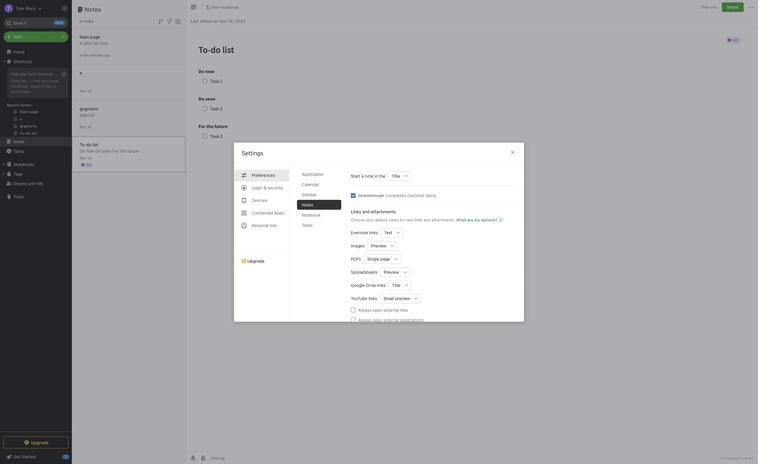 Task type: vqa. For each thing, say whether or not it's contained in the screenshot.
external corresponding to applications
yes



Task type: describe. For each thing, give the bounding box(es) containing it.
for
[[112, 148, 119, 154]]

a inside "note list" element
[[80, 53, 82, 57]]

apps
[[274, 210, 284, 216]]

preview
[[395, 296, 410, 301]]

minutes
[[90, 53, 103, 57]]

evernote
[[351, 230, 368, 235]]

Always open external files checkbox
[[351, 308, 356, 313]]

preview button for images
[[367, 241, 388, 251]]

Choose default view option for Spreadsheets field
[[380, 267, 410, 277]]

spreadsheets
[[351, 270, 378, 275]]

shared
[[13, 181, 27, 186]]

checklist
[[407, 193, 425, 198]]

2 14 from the top
[[87, 125, 91, 129]]

single
[[367, 257, 379, 262]]

title for google drive links
[[392, 283, 401, 288]]

1 do from the left
[[80, 148, 85, 154]]

title for start a note in the
[[392, 173, 400, 179]]

do
[[86, 142, 91, 147]]

are
[[467, 218, 473, 222]]

Choose default view option for Evernote links field
[[380, 228, 404, 238]]

personal
[[252, 223, 269, 228]]

small preview
[[384, 296, 410, 301]]

here
[[99, 41, 108, 46]]

expand note image
[[190, 4, 197, 11]]

1 vertical spatial upgrade
[[31, 440, 49, 446]]

first
[[212, 5, 220, 9]]

page for main
[[90, 34, 100, 39]]

little
[[84, 41, 92, 46]]

page for single
[[380, 257, 390, 262]]

share
[[727, 4, 739, 10]]

group containing add your first shortcut
[[0, 66, 72, 139]]

preferences
[[252, 173, 275, 178]]

add tag image
[[200, 455, 207, 462]]

home link
[[0, 47, 72, 57]]

a
[[80, 41, 82, 46]]

tag
[[46, 84, 52, 89]]

recent notes
[[7, 103, 31, 108]]

Always open external applications checkbox
[[351, 318, 356, 322]]

with
[[28, 181, 36, 186]]

tab list for start a note in the
[[297, 169, 346, 322]]

2023
[[235, 18, 245, 24]]

4
[[79, 19, 82, 24]]

login
[[252, 185, 262, 190]]

notes inside "note list" element
[[85, 6, 101, 13]]

personal info
[[252, 223, 277, 228]]

main page a little bit here
[[80, 34, 108, 46]]

start a note in the
[[351, 173, 386, 179]]

tasks button
[[0, 146, 72, 156]]

Select878 checkbox
[[351, 193, 356, 198]]

gngnsrns
[[80, 106, 98, 111]]

tags button
[[0, 169, 72, 179]]

the inside "note list" element
[[120, 148, 126, 154]]

expand tags image
[[1, 172, 6, 176]]

tasks tab
[[297, 220, 341, 230]]

only
[[701, 5, 710, 9]]

single page button
[[364, 254, 392, 264]]

first
[[29, 72, 36, 76]]

always for always open external applications
[[358, 317, 372, 323]]

shortcut
[[37, 72, 53, 76]]

first notebook button
[[204, 3, 241, 11]]

google
[[351, 283, 365, 288]]

bit
[[93, 41, 98, 46]]

new button
[[4, 31, 68, 42]]

tasks inside tab
[[302, 223, 313, 228]]

to-do list
[[80, 142, 98, 147]]

it
[[19, 89, 21, 94]]

text
[[384, 230, 392, 235]]

what
[[456, 218, 466, 222]]

for
[[400, 218, 405, 222]]

shared with me link
[[0, 179, 72, 188]]

add
[[11, 72, 18, 76]]

attachments.
[[432, 218, 455, 222]]

connected
[[252, 210, 273, 216]]

&
[[264, 185, 267, 190]]

0 horizontal spatial and
[[362, 209, 370, 214]]

youtube
[[351, 296, 367, 301]]

nov down "sfgnsfd"
[[80, 125, 86, 129]]

14,
[[228, 18, 234, 24]]

sidebar tab
[[297, 190, 341, 200]]

1 nov 14 from the top
[[80, 89, 91, 93]]

pdfs
[[351, 257, 361, 262]]

youtube links
[[351, 296, 377, 301]]

or
[[41, 84, 45, 89]]

shortcuts button
[[0, 57, 72, 66]]

views
[[389, 218, 399, 222]]

login & security
[[252, 185, 283, 190]]

only you
[[701, 5, 717, 9]]

your for default
[[366, 218, 374, 222]]

a few minutes ago
[[80, 53, 110, 57]]

external for applications
[[384, 317, 399, 323]]

devices
[[252, 198, 267, 203]]

add
[[11, 89, 18, 94]]

open for always open external files
[[373, 308, 383, 313]]

1 14 from the top
[[87, 89, 91, 93]]

info
[[270, 223, 277, 228]]

me
[[37, 181, 43, 186]]

evernote links
[[351, 230, 378, 235]]

you
[[711, 5, 717, 9]]

options?
[[481, 218, 497, 222]]

2 do from the left
[[95, 148, 101, 154]]

attachments
[[371, 209, 396, 214]]

Choose default view option for Google Drive links field
[[388, 281, 412, 290]]

to-
[[80, 142, 86, 147]]

notebooks
[[13, 162, 34, 167]]

links right drive
[[377, 283, 386, 288]]

add a reminder image
[[190, 455, 197, 462]]

add your first shortcut
[[11, 72, 53, 76]]

stack
[[30, 84, 40, 89]]

sfgnsfd
[[80, 112, 94, 118]]

main
[[80, 34, 89, 39]]

title button for google drive links
[[388, 281, 402, 290]]



Task type: locate. For each thing, give the bounding box(es) containing it.
preview button for spreadsheets
[[380, 267, 401, 277]]

0 horizontal spatial page
[[90, 34, 100, 39]]

1 horizontal spatial upgrade button
[[234, 250, 289, 266]]

1 vertical spatial tasks
[[302, 223, 313, 228]]

always right always open external files option
[[358, 308, 372, 313]]

settings
[[242, 150, 263, 156]]

0/3
[[86, 163, 92, 167]]

notes inside group
[[21, 103, 31, 108]]

title inside field
[[392, 173, 400, 179]]

tags
[[13, 171, 23, 177]]

0 horizontal spatial the
[[21, 78, 27, 83]]

and right "links"
[[362, 209, 370, 214]]

preview up title 'field'
[[384, 270, 399, 275]]

single page
[[367, 257, 390, 262]]

1 horizontal spatial a
[[80, 53, 82, 57]]

notebook down notes tab
[[302, 213, 321, 218]]

1 vertical spatial on
[[41, 78, 46, 83]]

preview inside choose default view option for images field
[[371, 243, 386, 248]]

1 horizontal spatial the
[[120, 148, 126, 154]]

a
[[80, 53, 82, 57], [47, 78, 49, 83], [362, 173, 364, 179]]

expand notebooks image
[[1, 162, 6, 167]]

links
[[351, 209, 361, 214]]

calendar
[[302, 182, 319, 187]]

nov 14 up 0/3
[[80, 156, 91, 160]]

nov inside note window element
[[219, 18, 227, 24]]

1 vertical spatial external
[[384, 317, 399, 323]]

1 vertical spatial title
[[392, 283, 401, 288]]

sidebar
[[302, 192, 317, 197]]

last edited on nov 14, 2023
[[191, 18, 245, 24]]

home
[[13, 49, 25, 54]]

drive
[[366, 283, 376, 288]]

always open external applications
[[358, 317, 424, 323]]

the right for
[[120, 148, 126, 154]]

14 up 0/3
[[87, 156, 91, 160]]

links down drive
[[369, 296, 377, 301]]

1 horizontal spatial do
[[95, 148, 101, 154]]

1 vertical spatial a
[[47, 78, 49, 83]]

tree
[[0, 47, 72, 432]]

notes
[[85, 6, 101, 13], [21, 103, 31, 108], [13, 139, 25, 144], [302, 202, 313, 207]]

external up the always open external applications on the bottom of page
[[384, 308, 399, 313]]

open up the always open external applications on the bottom of page
[[373, 308, 383, 313]]

on
[[213, 18, 218, 24], [41, 78, 46, 83]]

do down to- at top
[[80, 148, 85, 154]]

2 open from the top
[[373, 317, 383, 323]]

preview button
[[367, 241, 388, 251], [380, 267, 401, 277]]

notes down sidebar
[[302, 202, 313, 207]]

2 always from the top
[[358, 317, 372, 323]]

icon
[[33, 78, 40, 83]]

and
[[362, 209, 370, 214], [424, 218, 431, 222]]

0 vertical spatial title
[[392, 173, 400, 179]]

the inside group
[[21, 78, 27, 83]]

0 vertical spatial tasks
[[13, 149, 24, 154]]

1 always from the top
[[358, 308, 372, 313]]

1 vertical spatial 14
[[87, 125, 91, 129]]

external for files
[[384, 308, 399, 313]]

2 horizontal spatial a
[[362, 173, 364, 179]]

2 horizontal spatial the
[[379, 173, 386, 179]]

preview button up single page button
[[367, 241, 388, 251]]

your up 'click the ...' at the top left
[[19, 72, 27, 76]]

the right 'in'
[[379, 173, 386, 179]]

title button down "preview" field
[[388, 281, 402, 290]]

close image
[[509, 149, 517, 156]]

0 horizontal spatial notebook
[[221, 5, 239, 9]]

1 horizontal spatial tab list
[[297, 169, 346, 322]]

1 horizontal spatial tasks
[[302, 223, 313, 228]]

1 horizontal spatial and
[[424, 218, 431, 222]]

1 horizontal spatial notebook
[[302, 213, 321, 218]]

last
[[191, 18, 199, 24]]

1 vertical spatial nov 14
[[80, 125, 91, 129]]

and left attachments.
[[424, 218, 431, 222]]

recent
[[7, 103, 20, 108]]

a up tag
[[47, 78, 49, 83]]

0 vertical spatial nov 14
[[80, 89, 91, 93]]

start
[[351, 173, 360, 179]]

Choose default view option for PDFs field
[[364, 254, 401, 264]]

click
[[11, 78, 20, 83]]

all changes saved
[[721, 456, 754, 461]]

what are my options?
[[456, 218, 497, 222]]

0 vertical spatial preview button
[[367, 241, 388, 251]]

0 vertical spatial your
[[19, 72, 27, 76]]

tab list
[[234, 163, 290, 322], [297, 169, 346, 322]]

notes right recent
[[21, 103, 31, 108]]

now
[[86, 148, 94, 154]]

1 vertical spatial page
[[380, 257, 390, 262]]

small
[[384, 296, 394, 301]]

on inside icon on a note, notebook, stack or tag to add it here.
[[41, 78, 46, 83]]

open
[[373, 308, 383, 313], [373, 317, 383, 323]]

0 horizontal spatial on
[[41, 78, 46, 83]]

1 vertical spatial preview button
[[380, 267, 401, 277]]

saved
[[743, 456, 754, 461]]

0 vertical spatial page
[[90, 34, 100, 39]]

nov 14 up gngnsrns
[[80, 89, 91, 93]]

notebook right first
[[221, 5, 239, 9]]

always for always open external files
[[358, 308, 372, 313]]

title inside 'field'
[[392, 283, 401, 288]]

tasks inside button
[[13, 149, 24, 154]]

your inside group
[[19, 72, 27, 76]]

links right new
[[415, 218, 423, 222]]

2 vertical spatial nov 14
[[80, 156, 91, 160]]

files
[[400, 308, 408, 313]]

0 vertical spatial open
[[373, 308, 383, 313]]

Choose default view option for YouTube links field
[[380, 294, 421, 303]]

0 horizontal spatial tasks
[[13, 149, 24, 154]]

Search text field
[[8, 17, 64, 28]]

preview up "single page"
[[371, 243, 386, 248]]

nov up 0/3
[[80, 156, 86, 160]]

1 horizontal spatial page
[[380, 257, 390, 262]]

1 external from the top
[[384, 308, 399, 313]]

1 horizontal spatial on
[[213, 18, 218, 24]]

2 vertical spatial a
[[362, 173, 364, 179]]

tab list containing preferences
[[234, 163, 290, 322]]

security
[[268, 185, 283, 190]]

0 vertical spatial on
[[213, 18, 218, 24]]

Choose default view option for Images field
[[367, 241, 398, 251]]

1 horizontal spatial your
[[366, 218, 374, 222]]

open down "always open external files"
[[373, 317, 383, 323]]

first notebook
[[212, 5, 239, 9]]

2 vertical spatial 14
[[87, 156, 91, 160]]

images
[[351, 243, 365, 248]]

always right always open external applications checkbox
[[358, 317, 372, 323]]

1 vertical spatial the
[[120, 148, 126, 154]]

note window element
[[186, 0, 758, 465]]

my
[[475, 218, 480, 222]]

upgrade button inside tab list
[[234, 250, 289, 266]]

note list element
[[72, 0, 186, 465]]

page right single
[[380, 257, 390, 262]]

0 vertical spatial title button
[[388, 171, 402, 181]]

tab list containing application
[[297, 169, 346, 322]]

always open external files
[[358, 308, 408, 313]]

future
[[127, 148, 139, 154]]

0 vertical spatial upgrade button
[[234, 250, 289, 266]]

2 external from the top
[[384, 317, 399, 323]]

notes up notes
[[85, 6, 101, 13]]

1 horizontal spatial upgrade
[[247, 259, 265, 264]]

your down links and attachments
[[366, 218, 374, 222]]

google drive links
[[351, 283, 386, 288]]

always
[[358, 308, 372, 313], [358, 317, 372, 323]]

1 vertical spatial title button
[[388, 281, 402, 290]]

notebooks link
[[0, 160, 72, 169]]

choose
[[351, 218, 365, 222]]

all
[[721, 456, 725, 461]]

notes inside tab
[[302, 202, 313, 207]]

0 horizontal spatial do
[[80, 148, 85, 154]]

preview inside field
[[384, 270, 399, 275]]

on right edited
[[213, 18, 218, 24]]

items.
[[426, 193, 437, 198]]

...
[[28, 78, 32, 83]]

3 14 from the top
[[87, 156, 91, 160]]

upgrade button
[[234, 250, 289, 266], [4, 437, 68, 449]]

notebook inside tab
[[302, 213, 321, 218]]

title right 'in'
[[392, 173, 400, 179]]

external down "always open external files"
[[384, 317, 399, 323]]

text button
[[380, 228, 394, 238]]

preview for images
[[371, 243, 386, 248]]

0 vertical spatial the
[[21, 78, 27, 83]]

a inside icon on a note, notebook, stack or tag to add it here.
[[47, 78, 49, 83]]

e
[[80, 70, 82, 75]]

3 nov 14 from the top
[[80, 156, 91, 160]]

notes link
[[0, 137, 72, 146]]

upgrade
[[247, 259, 265, 264], [31, 440, 49, 446]]

page up 'bit'
[[90, 34, 100, 39]]

your for first
[[19, 72, 27, 76]]

0 horizontal spatial your
[[19, 72, 27, 76]]

1 vertical spatial preview
[[384, 270, 399, 275]]

title up small preview 'button'
[[392, 283, 401, 288]]

1 vertical spatial upgrade button
[[4, 437, 68, 449]]

0 horizontal spatial upgrade
[[31, 440, 49, 446]]

0 vertical spatial external
[[384, 308, 399, 313]]

icon on a note, notebook, stack or tag to add it here.
[[11, 78, 59, 94]]

the left '...' on the top of page
[[21, 78, 27, 83]]

a left note
[[362, 173, 364, 179]]

tree containing home
[[0, 47, 72, 432]]

trash link
[[0, 192, 72, 202]]

click the ...
[[11, 78, 32, 83]]

0 vertical spatial always
[[358, 308, 372, 313]]

preview for spreadsheets
[[384, 270, 399, 275]]

Note Editor text field
[[186, 29, 758, 452]]

nov 14 down "sfgnsfd"
[[80, 125, 91, 129]]

0 vertical spatial preview
[[371, 243, 386, 248]]

0 horizontal spatial a
[[47, 78, 49, 83]]

on up or at left top
[[41, 78, 46, 83]]

group
[[0, 66, 72, 139]]

edited
[[200, 18, 212, 24]]

notebook
[[221, 5, 239, 9], [302, 213, 321, 218]]

1 open from the top
[[373, 308, 383, 313]]

links left text button
[[369, 230, 378, 235]]

14 down "sfgnsfd"
[[87, 125, 91, 129]]

0 vertical spatial notebook
[[221, 5, 239, 9]]

new
[[13, 34, 22, 39]]

changes
[[726, 456, 742, 461]]

Start a new note in the body or title. field
[[388, 171, 411, 181]]

0 vertical spatial and
[[362, 209, 370, 214]]

tasks down notebook tab
[[302, 223, 313, 228]]

do now do soon for the future
[[80, 148, 139, 154]]

nov left 14,
[[219, 18, 227, 24]]

0 horizontal spatial tab list
[[234, 163, 290, 322]]

preview
[[371, 243, 386, 248], [384, 270, 399, 275]]

nov down the e
[[80, 89, 86, 93]]

notes
[[83, 19, 94, 24]]

2 nov 14 from the top
[[80, 125, 91, 129]]

note,
[[50, 78, 59, 83]]

title button for start a note in the
[[388, 171, 402, 181]]

ago
[[104, 53, 110, 57]]

here.
[[22, 89, 31, 94]]

calendar tab
[[297, 180, 341, 189]]

1 vertical spatial notebook
[[302, 213, 321, 218]]

14 up gngnsrns
[[87, 89, 91, 93]]

external
[[384, 308, 399, 313], [384, 317, 399, 323]]

notebook inside button
[[221, 5, 239, 9]]

1 vertical spatial always
[[358, 317, 372, 323]]

applications
[[400, 317, 424, 323]]

0 vertical spatial upgrade
[[247, 259, 265, 264]]

page inside button
[[380, 257, 390, 262]]

1 vertical spatial your
[[366, 218, 374, 222]]

application tab
[[297, 169, 341, 179]]

share button
[[722, 2, 744, 12]]

notes up tasks button
[[13, 139, 25, 144]]

notebook tab
[[297, 210, 341, 220]]

page inside main page a little bit here
[[90, 34, 100, 39]]

0 vertical spatial a
[[80, 53, 82, 57]]

a left few
[[80, 53, 82, 57]]

tab list for application
[[234, 163, 290, 322]]

0 vertical spatial 14
[[87, 89, 91, 93]]

preview button down "single page" "field"
[[380, 267, 401, 277]]

on inside note window element
[[213, 18, 218, 24]]

notes tab
[[297, 200, 341, 210]]

1 vertical spatial and
[[424, 218, 431, 222]]

note
[[365, 173, 374, 179]]

None search field
[[8, 17, 64, 28]]

to
[[53, 84, 56, 89]]

2 vertical spatial the
[[379, 173, 386, 179]]

notebook,
[[11, 84, 29, 89]]

do down list
[[95, 148, 101, 154]]

the
[[21, 78, 27, 83], [120, 148, 126, 154], [379, 173, 386, 179]]

your
[[19, 72, 27, 76], [366, 218, 374, 222]]

0 horizontal spatial upgrade button
[[4, 437, 68, 449]]

in
[[375, 173, 378, 179]]

title button right 'in'
[[388, 171, 402, 181]]

1 vertical spatial open
[[373, 317, 383, 323]]

settings image
[[61, 5, 68, 12]]

tasks up notebooks
[[13, 149, 24, 154]]

open for always open external applications
[[373, 317, 383, 323]]

shared with me
[[13, 181, 43, 186]]



